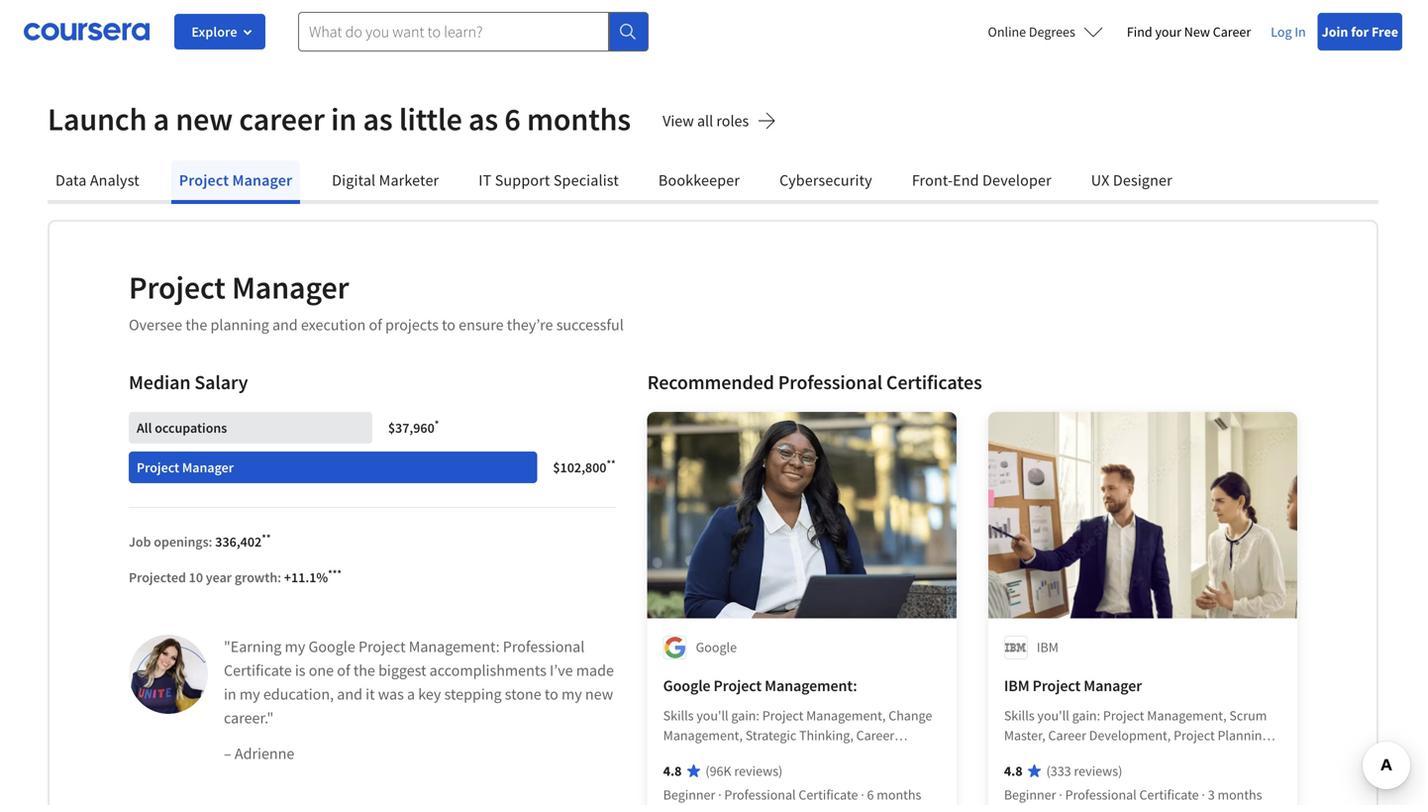 Task type: describe. For each thing, give the bounding box(es) containing it.
project up (96k reviews)
[[714, 676, 762, 696]]

(96k reviews)
[[706, 762, 783, 780]]

i've
[[550, 661, 573, 681]]

successful
[[556, 315, 624, 335]]

project inside project manager oversee the planning and execution of projects to ensure they're successful
[[129, 268, 226, 307]]

ibm project manager
[[1004, 676, 1142, 696]]

end
[[953, 170, 980, 190]]

find your new career link
[[1119, 14, 1259, 50]]

year
[[206, 569, 232, 587]]

bookkeeper
[[659, 170, 740, 190]]

cybersecurity button
[[772, 161, 881, 200]]

months for google project management:
[[877, 786, 922, 804]]

digital marketer button
[[324, 161, 447, 200]]

+
[[284, 569, 291, 587]]

specialist
[[554, 170, 619, 190]]

ibm image
[[1004, 636, 1028, 660]]

find
[[1127, 23, 1153, 41]]

ux designer
[[1092, 170, 1173, 190]]

all
[[137, 419, 152, 437]]

front-
[[912, 170, 953, 190]]

online degrees
[[988, 23, 1076, 41]]

occupations
[[155, 419, 227, 437]]

made
[[576, 661, 614, 681]]

manager inside "project manager" button
[[232, 170, 292, 190]]

0 horizontal spatial my
[[240, 685, 260, 704]]

336,402
[[215, 533, 262, 551]]

stone
[[505, 685, 542, 704]]

view
[[663, 111, 694, 131]]

certificate for ibm project manager
[[1140, 786, 1199, 804]]

"earning my google project management: professional certificate is one of the biggest accomplishments i've made in my education, and it was a key stepping stone to my new career."
[[224, 637, 614, 728]]

project manager oversee the planning and execution of projects to ensure they're successful
[[129, 268, 624, 335]]

of inside project manager oversee the planning and execution of projects to ensure they're successful
[[369, 315, 382, 335]]

median salary
[[129, 370, 248, 395]]

2 horizontal spatial my
[[562, 685, 582, 704]]

1 vertical spatial project manager
[[137, 459, 234, 477]]

months for ibm project manager
[[1218, 786, 1263, 804]]

%
[[316, 569, 328, 587]]

4.8 for ibm
[[1004, 762, 1023, 780]]

$102,800 **
[[553, 457, 616, 477]]

join
[[1322, 23, 1349, 41]]

front-end developer
[[912, 170, 1052, 190]]

manager inside project manager oversee the planning and execution of projects to ensure they're successful
[[232, 268, 349, 307]]

data analyst button
[[48, 161, 147, 200]]

oversee
[[129, 315, 182, 335]]

project manager button
[[171, 161, 300, 200]]

explore
[[192, 23, 237, 41]]

(333
[[1047, 762, 1072, 780]]

you'll for ibm
[[1038, 707, 1070, 725]]

openings:
[[154, 533, 212, 551]]

career
[[239, 99, 325, 139]]

(96k
[[706, 762, 732, 780]]

0 horizontal spatial months
[[527, 99, 631, 139]]

2 · from the left
[[861, 786, 865, 804]]

all
[[697, 111, 714, 131]]

was
[[378, 685, 404, 704]]

a inside "earning my google project management: professional certificate is one of the biggest accomplishments i've made in my education, and it was a key stepping stone to my new career."
[[407, 685, 415, 704]]

3
[[1208, 786, 1215, 804]]

of inside "earning my google project management: professional certificate is one of the biggest accomplishments i've made in my education, and it was a key stepping stone to my new career."
[[337, 661, 350, 681]]

project inside "earning my google project management: professional certificate is one of the biggest accomplishments i've made in my education, and it was a key stepping stone to my new career."
[[359, 637, 406, 657]]

degrees
[[1029, 23, 1076, 41]]

free
[[1372, 23, 1399, 41]]

–
[[224, 744, 232, 764]]

one
[[309, 661, 334, 681]]

google project management:
[[663, 676, 858, 696]]

** inside $102,800 **
[[607, 457, 616, 470]]

online
[[988, 23, 1027, 41]]

professional inside "earning my google project management: professional certificate is one of the biggest accomplishments i've made in my education, and it was a key stepping stone to my new career."
[[503, 637, 585, 657]]

growth:
[[235, 569, 281, 587]]

ux designer button
[[1084, 161, 1181, 200]]

project manager inside "project manager" button
[[179, 170, 292, 190]]

all occupations
[[137, 419, 227, 437]]

digital marketer
[[332, 170, 439, 190]]

***
[[328, 567, 342, 580]]

project down all at the left bottom
[[137, 459, 179, 477]]

new inside "earning my google project management: professional certificate is one of the biggest accomplishments i've made in my education, and it was a key stepping stone to my new career."
[[585, 685, 613, 704]]

cybersecurity
[[780, 170, 873, 190]]

$37,960 *
[[388, 417, 439, 437]]

google image
[[663, 636, 687, 660]]

gain: for management:
[[732, 707, 760, 725]]

recommended professional certificates
[[648, 370, 982, 395]]

** inside job openings: 336,402 **
[[262, 531, 271, 545]]

it
[[479, 170, 492, 190]]

reviews) for manager
[[1074, 762, 1123, 780]]

– adrienne
[[224, 744, 295, 764]]

beginner for google
[[663, 786, 716, 804]]

marketer
[[379, 170, 439, 190]]

reviews) for management:
[[735, 762, 783, 780]]

google for google
[[696, 639, 737, 656]]

new
[[1185, 23, 1211, 41]]

ibm for ibm project manager
[[1004, 676, 1030, 696]]

1 horizontal spatial management:
[[765, 676, 858, 696]]

your
[[1156, 23, 1182, 41]]

skills for google
[[663, 707, 694, 725]]



Task type: vqa. For each thing, say whether or not it's contained in the screenshot.
7,000+ courses, Guided Projects, Specializations, and Professional Certificates
no



Task type: locate. For each thing, give the bounding box(es) containing it.
0 horizontal spatial to
[[442, 315, 456, 335]]

online degrees button
[[972, 10, 1119, 54]]

1 vertical spatial management:
[[765, 676, 858, 696]]

log in link
[[1259, 20, 1318, 44]]

skills you'll gain:
[[663, 707, 763, 725], [1004, 707, 1104, 725]]

2 gain: from the left
[[1073, 707, 1101, 725]]

planning
[[211, 315, 269, 335]]

find your new career
[[1127, 23, 1252, 41]]

0 vertical spatial **
[[607, 457, 616, 470]]

skills you'll gain: for ibm
[[1004, 707, 1104, 725]]

1 horizontal spatial reviews)
[[1074, 762, 1123, 780]]

2 reviews) from the left
[[1074, 762, 1123, 780]]

accomplishments
[[430, 661, 547, 681]]

1 horizontal spatial 4.8
[[1004, 762, 1023, 780]]

1 horizontal spatial to
[[545, 685, 559, 704]]

2 beginner from the left
[[1004, 786, 1057, 804]]

analyst
[[90, 170, 140, 190]]

months
[[527, 99, 631, 139], [877, 786, 922, 804], [1218, 786, 1263, 804]]

*
[[435, 417, 439, 431]]

to left ensure
[[442, 315, 456, 335]]

1 beginner from the left
[[663, 786, 716, 804]]

0 vertical spatial management:
[[409, 637, 500, 657]]

$102,800
[[553, 459, 607, 477]]

1 horizontal spatial months
[[877, 786, 922, 804]]

0 vertical spatial of
[[369, 315, 382, 335]]

it
[[366, 685, 375, 704]]

stepping
[[444, 685, 502, 704]]

1 horizontal spatial and
[[337, 685, 363, 704]]

of right one
[[337, 661, 350, 681]]

0 horizontal spatial 4.8
[[663, 762, 682, 780]]

0 horizontal spatial you'll
[[697, 707, 729, 725]]

it support specialist button
[[471, 161, 627, 200]]

certificates
[[887, 370, 982, 395]]

beginner for ibm
[[1004, 786, 1057, 804]]

to inside project manager oversee the planning and execution of projects to ensure they're successful
[[442, 315, 456, 335]]

1 horizontal spatial new
[[585, 685, 613, 704]]

view all roles link
[[663, 109, 777, 137]]

is
[[295, 661, 306, 681]]

skills down google image at the left of page
[[663, 707, 694, 725]]

1 horizontal spatial **
[[607, 457, 616, 470]]

0 horizontal spatial a
[[153, 99, 169, 139]]

project manager down career
[[179, 170, 292, 190]]

certificate
[[224, 661, 292, 681], [799, 786, 858, 804], [1140, 786, 1199, 804]]

view all roles
[[663, 111, 749, 131]]

in
[[331, 99, 357, 139], [224, 685, 236, 704]]

reviews) right (333
[[1074, 762, 1123, 780]]

beginner
[[663, 786, 716, 804], [1004, 786, 1057, 804]]

job
[[129, 533, 151, 551]]

ibm down ibm image
[[1004, 676, 1030, 696]]

0 horizontal spatial as
[[363, 99, 393, 139]]

to
[[442, 315, 456, 335], [545, 685, 559, 704]]

0 horizontal spatial gain:
[[732, 707, 760, 725]]

1 as from the left
[[363, 99, 393, 139]]

6
[[505, 99, 521, 139], [867, 786, 874, 804]]

of left projects
[[369, 315, 382, 335]]

1 vertical spatial **
[[262, 531, 271, 545]]

1 horizontal spatial a
[[407, 685, 415, 704]]

2 horizontal spatial certificate
[[1140, 786, 1199, 804]]

0 horizontal spatial skills you'll gain:
[[663, 707, 763, 725]]

launch
[[48, 99, 147, 139]]

biggest
[[379, 661, 426, 681]]

project manager
[[179, 170, 292, 190], [137, 459, 234, 477]]

None search field
[[298, 12, 649, 52]]

1 horizontal spatial beginner
[[1004, 786, 1057, 804]]

gain: down google project management:
[[732, 707, 760, 725]]

project right analyst
[[179, 170, 229, 190]]

2 as from the left
[[469, 99, 498, 139]]

join for free
[[1322, 23, 1399, 41]]

projects
[[385, 315, 439, 335]]

0 vertical spatial to
[[442, 315, 456, 335]]

reviews) right (96k
[[735, 762, 783, 780]]

1 skills you'll gain: from the left
[[663, 707, 763, 725]]

1 horizontal spatial in
[[331, 99, 357, 139]]

as left little
[[363, 99, 393, 139]]

certificate for google project management:
[[799, 786, 858, 804]]

log in
[[1271, 23, 1306, 41]]

education,
[[263, 685, 334, 704]]

projected
[[129, 569, 186, 587]]

2 you'll from the left
[[1038, 707, 1070, 725]]

1 vertical spatial ibm
[[1004, 676, 1030, 696]]

skills you'll gain: up (96k
[[663, 707, 763, 725]]

coursera image
[[24, 16, 150, 48]]

digital
[[332, 170, 376, 190]]

gain: for manager
[[1073, 707, 1101, 725]]

0 horizontal spatial beginner
[[663, 786, 716, 804]]

0 vertical spatial a
[[153, 99, 169, 139]]

1 horizontal spatial my
[[285, 637, 305, 657]]

1 horizontal spatial 6
[[867, 786, 874, 804]]

1 gain: from the left
[[732, 707, 760, 725]]

1 horizontal spatial of
[[369, 315, 382, 335]]

0 horizontal spatial ibm
[[1004, 676, 1030, 696]]

projected 10 year growth: + 11.1 % ***
[[129, 567, 342, 587]]

0 horizontal spatial management:
[[409, 637, 500, 657]]

developer
[[983, 170, 1052, 190]]

new down made
[[585, 685, 613, 704]]

0 vertical spatial new
[[176, 99, 233, 139]]

a right launch
[[153, 99, 169, 139]]

the inside project manager oversee the planning and execution of projects to ensure they're successful
[[185, 315, 207, 335]]

2 horizontal spatial months
[[1218, 786, 1263, 804]]

1 vertical spatial the
[[354, 661, 375, 681]]

skills down the ibm project manager
[[1004, 707, 1035, 725]]

in inside "earning my google project management: professional certificate is one of the biggest accomplishments i've made in my education, and it was a key stepping stone to my new career."
[[224, 685, 236, 704]]

4.8
[[663, 762, 682, 780], [1004, 762, 1023, 780]]

data analyst
[[55, 170, 140, 190]]

a left key
[[407, 685, 415, 704]]

ensure
[[459, 315, 504, 335]]

2 skills from the left
[[1004, 707, 1035, 725]]

0 horizontal spatial and
[[272, 315, 298, 335]]

new
[[176, 99, 233, 139], [585, 685, 613, 704]]

my up is
[[285, 637, 305, 657]]

What do you want to learn? text field
[[298, 12, 609, 52]]

0 horizontal spatial certificate
[[224, 661, 292, 681]]

1 vertical spatial to
[[545, 685, 559, 704]]

the right oversee
[[185, 315, 207, 335]]

my down i've on the bottom left of the page
[[562, 685, 582, 704]]

career role tabs tab list
[[48, 161, 1379, 204]]

0 vertical spatial in
[[331, 99, 357, 139]]

0 horizontal spatial reviews)
[[735, 762, 783, 780]]

management:
[[409, 637, 500, 657], [765, 676, 858, 696]]

0 vertical spatial ibm
[[1037, 639, 1059, 656]]

1 horizontal spatial certificate
[[799, 786, 858, 804]]

1 vertical spatial of
[[337, 661, 350, 681]]

1 vertical spatial and
[[337, 685, 363, 704]]

in right career
[[331, 99, 357, 139]]

and left the it
[[337, 685, 363, 704]]

1 horizontal spatial skills
[[1004, 707, 1035, 725]]

to down i've on the bottom left of the page
[[545, 685, 559, 704]]

1 · from the left
[[718, 786, 722, 804]]

0 vertical spatial 6
[[505, 99, 521, 139]]

explore button
[[174, 14, 266, 50]]

1 you'll from the left
[[697, 707, 729, 725]]

1 vertical spatial in
[[224, 685, 236, 704]]

4 · from the left
[[1202, 786, 1206, 804]]

4.8 left (96k
[[663, 762, 682, 780]]

execution
[[301, 315, 366, 335]]

beginner · professional certificate · 6 months
[[663, 786, 922, 804]]

my
[[285, 637, 305, 657], [240, 685, 260, 704], [562, 685, 582, 704]]

google for google project management:
[[663, 676, 711, 696]]

project up biggest
[[359, 637, 406, 657]]

google down google image at the left of page
[[663, 676, 711, 696]]

0 vertical spatial the
[[185, 315, 207, 335]]

0 horizontal spatial new
[[176, 99, 233, 139]]

beginner down (333
[[1004, 786, 1057, 804]]

google up one
[[309, 637, 355, 657]]

career."
[[224, 708, 274, 728]]

project inside button
[[179, 170, 229, 190]]

1 4.8 from the left
[[663, 762, 682, 780]]

0 vertical spatial project manager
[[179, 170, 292, 190]]

1 horizontal spatial the
[[354, 661, 375, 681]]

recommended
[[648, 370, 775, 395]]

1 skills from the left
[[663, 707, 694, 725]]

support
[[495, 170, 550, 190]]

3 · from the left
[[1059, 786, 1063, 804]]

skills you'll gain: for google
[[663, 707, 763, 725]]

1 vertical spatial new
[[585, 685, 613, 704]]

you'll down the ibm project manager
[[1038, 707, 1070, 725]]

my up career." on the bottom left of page
[[240, 685, 260, 704]]

data
[[55, 170, 87, 190]]

project manager down all occupations
[[137, 459, 234, 477]]

manager down occupations
[[182, 459, 234, 477]]

google right google image at the left of page
[[696, 639, 737, 656]]

2 skills you'll gain: from the left
[[1004, 707, 1104, 725]]

0 horizontal spatial **
[[262, 531, 271, 545]]

and
[[272, 315, 298, 335], [337, 685, 363, 704]]

0 horizontal spatial 6
[[505, 99, 521, 139]]

key
[[418, 685, 441, 704]]

skills for ibm
[[1004, 707, 1035, 725]]

for
[[1352, 23, 1369, 41]]

and inside project manager oversee the planning and execution of projects to ensure they're successful
[[272, 315, 298, 335]]

ibm right ibm image
[[1037, 639, 1059, 656]]

1 horizontal spatial ibm
[[1037, 639, 1059, 656]]

beginner down (96k
[[663, 786, 716, 804]]

front-end developer button
[[904, 161, 1060, 200]]

1 reviews) from the left
[[735, 762, 783, 780]]

$37,960
[[388, 419, 435, 437]]

log
[[1271, 23, 1292, 41]]

launch a new career in as little as 6 months
[[48, 99, 631, 139]]

google inside "earning my google project management: professional certificate is one of the biggest accomplishments i've made in my education, and it was a key stepping stone to my new career."
[[309, 637, 355, 657]]

you'll for google
[[697, 707, 729, 725]]

in up career." on the bottom left of page
[[224, 685, 236, 704]]

ibm for ibm
[[1037, 639, 1059, 656]]

management: inside "earning my google project management: professional certificate is one of the biggest accomplishments i've made in my education, and it was a key stepping stone to my new career."
[[409, 637, 500, 657]]

roles
[[717, 111, 749, 131]]

0 horizontal spatial of
[[337, 661, 350, 681]]

1 vertical spatial 6
[[867, 786, 874, 804]]

career
[[1213, 23, 1252, 41]]

to inside "earning my google project management: professional certificate is one of the biggest accomplishments i've made in my education, and it was a key stepping stone to my new career."
[[545, 685, 559, 704]]

little
[[399, 99, 462, 139]]

the
[[185, 315, 207, 335], [354, 661, 375, 681]]

gain: down the ibm project manager
[[1073, 707, 1101, 725]]

beginner · professional certificate · 3 months
[[1004, 786, 1263, 804]]

0 vertical spatial and
[[272, 315, 298, 335]]

the up the it
[[354, 661, 375, 681]]

1 horizontal spatial you'll
[[1038, 707, 1070, 725]]

they're
[[507, 315, 553, 335]]

manager down career
[[232, 170, 292, 190]]

10
[[189, 569, 203, 587]]

median
[[129, 370, 191, 395]]

and inside "earning my google project management: professional certificate is one of the biggest accomplishments i've made in my education, and it was a key stepping stone to my new career."
[[337, 685, 363, 704]]

google
[[309, 637, 355, 657], [696, 639, 737, 656], [663, 676, 711, 696]]

0 horizontal spatial in
[[224, 685, 236, 704]]

0 horizontal spatial skills
[[663, 707, 694, 725]]

manager up the execution
[[232, 268, 349, 307]]

the inside "earning my google project management: professional certificate is one of the biggest accomplishments i've made in my education, and it was a key stepping stone to my new career."
[[354, 661, 375, 681]]

ux
[[1092, 170, 1110, 190]]

you'll up (96k
[[697, 707, 729, 725]]

2 4.8 from the left
[[1004, 762, 1023, 780]]

and right planning
[[272, 315, 298, 335]]

certificate inside "earning my google project management: professional certificate is one of the biggest accomplishments i've made in my education, and it was a key stepping stone to my new career."
[[224, 661, 292, 681]]

bookkeeper button
[[651, 161, 748, 200]]

adrienne
[[235, 744, 295, 764]]

project up (333
[[1033, 676, 1081, 696]]

manager up (333 reviews) at right
[[1084, 676, 1142, 696]]

1 horizontal spatial as
[[469, 99, 498, 139]]

4.8 left (333
[[1004, 762, 1023, 780]]

new up "project manager" button
[[176, 99, 233, 139]]

1 horizontal spatial skills you'll gain:
[[1004, 707, 1104, 725]]

gain:
[[732, 707, 760, 725], [1073, 707, 1101, 725]]

(333 reviews)
[[1047, 762, 1123, 780]]

designer
[[1113, 170, 1173, 190]]

project up oversee
[[129, 268, 226, 307]]

1 horizontal spatial gain:
[[1073, 707, 1101, 725]]

as right little
[[469, 99, 498, 139]]

skills you'll gain: down the ibm project manager
[[1004, 707, 1104, 725]]

**
[[607, 457, 616, 470], [262, 531, 271, 545]]

0 horizontal spatial the
[[185, 315, 207, 335]]

project
[[179, 170, 229, 190], [129, 268, 226, 307], [137, 459, 179, 477], [359, 637, 406, 657], [714, 676, 762, 696], [1033, 676, 1081, 696]]

4.8 for google
[[663, 762, 682, 780]]

1 vertical spatial a
[[407, 685, 415, 704]]



